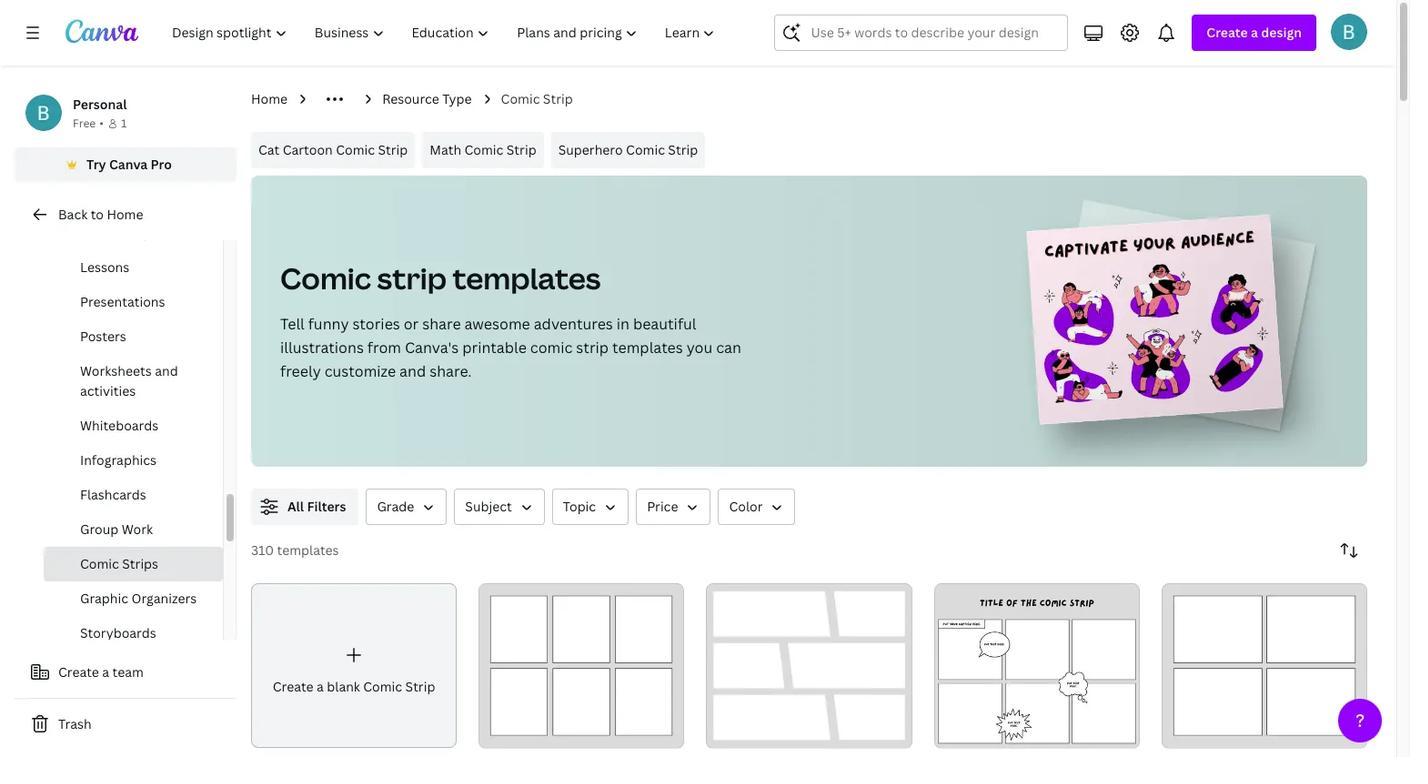 Task type: locate. For each thing, give the bounding box(es) containing it.
share.
[[430, 361, 472, 381]]

resource down back to home
[[76, 224, 134, 241]]

1 vertical spatial resource
[[76, 224, 134, 241]]

a left team
[[102, 663, 109, 681]]

graphic organizers link
[[44, 581, 223, 616]]

blank 6 panel comic strip image
[[707, 583, 912, 748], [934, 583, 1140, 748]]

1 horizontal spatial home
[[251, 90, 288, 107]]

0 horizontal spatial create
[[58, 663, 99, 681]]

a
[[1251, 24, 1258, 41], [102, 663, 109, 681], [317, 678, 324, 696]]

resource type up math
[[382, 90, 472, 107]]

1 horizontal spatial create
[[273, 678, 314, 696]]

create a design
[[1207, 24, 1302, 41]]

comic strip templates image
[[979, 176, 1368, 467], [1027, 215, 1283, 424]]

2 vertical spatial templates
[[277, 541, 339, 559]]

design
[[1262, 24, 1302, 41]]

infographics
[[80, 451, 157, 469]]

strip
[[377, 258, 447, 298], [576, 338, 609, 358]]

1 horizontal spatial strip
[[576, 338, 609, 358]]

or
[[404, 314, 419, 334]]

and inside tell funny stories or share awesome adventures in beautiful illustrations from canva's printable comic strip templates you can freely customize and share.
[[400, 361, 426, 381]]

tell funny stories or share awesome adventures in beautiful illustrations from canva's printable comic strip templates you can freely customize and share.
[[280, 314, 742, 381]]

strip
[[543, 90, 573, 107], [378, 141, 408, 158], [507, 141, 537, 158], [668, 141, 698, 158], [405, 678, 435, 696]]

all filters
[[288, 498, 346, 515]]

2 blank 6 panel comic strip image from the left
[[934, 583, 1140, 748]]

posters
[[80, 328, 126, 345]]

Sort by button
[[1331, 532, 1368, 569]]

1 vertical spatial strip
[[576, 338, 609, 358]]

and down posters link
[[155, 362, 178, 379]]

strip down adventures
[[576, 338, 609, 358]]

resource type down back to home
[[76, 224, 166, 241]]

2 horizontal spatial a
[[1251, 24, 1258, 41]]

comic right blank in the left bottom of the page
[[363, 678, 402, 696]]

graphic organizers
[[80, 590, 197, 607]]

stories
[[353, 314, 400, 334]]

math comic strip link
[[423, 132, 544, 168]]

None search field
[[775, 15, 1069, 51]]

whiteboards
[[80, 417, 159, 434]]

all filters button
[[251, 489, 359, 525]]

templates down all filters button
[[277, 541, 339, 559]]

create inside button
[[58, 663, 99, 681]]

filters
[[307, 498, 346, 515]]

0 vertical spatial strip
[[377, 258, 447, 298]]

create left design
[[1207, 24, 1248, 41]]

storyboards
[[80, 624, 156, 642]]

a inside dropdown button
[[1251, 24, 1258, 41]]

create
[[1207, 24, 1248, 41], [58, 663, 99, 681], [273, 678, 314, 696]]

a left design
[[1251, 24, 1258, 41]]

color
[[729, 498, 763, 515]]

group work link
[[44, 512, 223, 547]]

superhero comic strip
[[558, 141, 698, 158]]

resource type
[[382, 90, 472, 107], [76, 224, 166, 241]]

1 horizontal spatial a
[[317, 678, 324, 696]]

group
[[80, 521, 119, 538]]

you
[[687, 338, 713, 358]]

comic strip
[[501, 90, 573, 107]]

in
[[617, 314, 630, 334]]

1 blank 6 panel comic strip image from the left
[[707, 583, 912, 748]]

create for create a design
[[1207, 24, 1248, 41]]

0 horizontal spatial strip
[[377, 258, 447, 298]]

share
[[422, 314, 461, 334]]

worksheets and activities link
[[44, 354, 223, 409]]

cat
[[258, 141, 280, 158]]

back to home link
[[15, 197, 237, 233]]

resource
[[382, 90, 439, 107], [76, 224, 134, 241]]

back to home
[[58, 206, 143, 223]]

create left team
[[58, 663, 99, 681]]

to
[[91, 206, 104, 223]]

0 horizontal spatial and
[[155, 362, 178, 379]]

home up cat
[[251, 90, 288, 107]]

comic up math comic strip
[[501, 90, 540, 107]]

trash
[[58, 715, 92, 733]]

subject
[[465, 498, 512, 515]]

create a design button
[[1192, 15, 1317, 51]]

presentations link
[[44, 285, 223, 319]]

type up lessons link
[[137, 224, 166, 241]]

posters link
[[44, 319, 223, 354]]

1 horizontal spatial and
[[400, 361, 426, 381]]

a left blank in the left bottom of the page
[[317, 678, 324, 696]]

math comic strip
[[430, 141, 537, 158]]

work
[[122, 521, 153, 538]]

0 horizontal spatial templates
[[277, 541, 339, 559]]

a inside button
[[102, 663, 109, 681]]

create left blank in the left bottom of the page
[[273, 678, 314, 696]]

resource up math
[[382, 90, 439, 107]]

0 horizontal spatial resource type
[[76, 224, 166, 241]]

free
[[73, 116, 96, 131]]

type up math
[[443, 90, 472, 107]]

create a blank comic strip element
[[251, 583, 457, 748]]

try canva pro
[[87, 156, 172, 173]]

templates up awesome
[[453, 258, 601, 298]]

templates down beautiful
[[612, 338, 683, 358]]

graphic
[[80, 590, 128, 607]]

and down canva's
[[400, 361, 426, 381]]

back
[[58, 206, 88, 223]]

customize
[[325, 361, 396, 381]]

1 vertical spatial templates
[[612, 338, 683, 358]]

strip up or
[[377, 258, 447, 298]]

topic
[[563, 498, 596, 515]]

2 horizontal spatial templates
[[612, 338, 683, 358]]

0 vertical spatial resource
[[382, 90, 439, 107]]

0 horizontal spatial a
[[102, 663, 109, 681]]

2 horizontal spatial create
[[1207, 24, 1248, 41]]

create a blank comic strip link
[[251, 583, 457, 748]]

1 horizontal spatial resource type
[[382, 90, 472, 107]]

1 horizontal spatial blank 6 panel comic strip image
[[934, 583, 1140, 748]]

0 horizontal spatial blank 6 panel comic strip image
[[707, 583, 912, 748]]

comic right superhero
[[626, 141, 665, 158]]

trash link
[[15, 706, 237, 743]]

create inside dropdown button
[[1207, 24, 1248, 41]]

1 vertical spatial resource type
[[76, 224, 166, 241]]

0 vertical spatial resource type
[[382, 90, 472, 107]]

color button
[[718, 489, 796, 525]]

0 horizontal spatial type
[[137, 224, 166, 241]]

1 horizontal spatial templates
[[453, 258, 601, 298]]

and
[[400, 361, 426, 381], [155, 362, 178, 379]]

awesome
[[465, 314, 530, 334]]

create a team button
[[15, 654, 237, 691]]

worksheets
[[80, 362, 152, 379]]

home
[[251, 90, 288, 107], [107, 206, 143, 223]]

cat cartoon comic strip
[[258, 141, 408, 158]]

1 horizontal spatial type
[[443, 90, 472, 107]]

try
[[87, 156, 106, 173]]

1 vertical spatial type
[[137, 224, 166, 241]]

home right to
[[107, 206, 143, 223]]

free •
[[73, 116, 104, 131]]

1 vertical spatial home
[[107, 206, 143, 223]]

try canva pro button
[[15, 147, 237, 182]]

0 horizontal spatial resource
[[76, 224, 134, 241]]

blank
[[327, 678, 360, 696]]

0 vertical spatial home
[[251, 90, 288, 107]]



Task type: vqa. For each thing, say whether or not it's contained in the screenshot.
SANS
no



Task type: describe. For each thing, give the bounding box(es) containing it.
grade
[[377, 498, 414, 515]]

0 vertical spatial type
[[443, 90, 472, 107]]

1 horizontal spatial resource
[[382, 90, 439, 107]]

cartoon
[[283, 141, 333, 158]]

price button
[[636, 489, 711, 525]]

canva
[[109, 156, 148, 173]]

create for create a blank comic strip
[[273, 678, 314, 696]]

1
[[121, 116, 127, 131]]

strip inside tell funny stories or share awesome adventures in beautiful illustrations from canva's printable comic strip templates you can freely customize and share.
[[576, 338, 609, 358]]

subject button
[[454, 489, 545, 525]]

comic right cartoon
[[336, 141, 375, 158]]

comic strip templates
[[280, 258, 601, 298]]

activities
[[80, 382, 136, 399]]

type inside button
[[137, 224, 166, 241]]

strips
[[122, 555, 158, 572]]

lessons link
[[44, 250, 223, 285]]

resource type inside resource type button
[[76, 224, 166, 241]]

lessons
[[80, 258, 129, 276]]

grade button
[[366, 489, 447, 525]]

personal
[[73, 96, 127, 113]]

blank 6 panel grid comic strip image
[[479, 583, 685, 748]]

group work
[[80, 521, 153, 538]]

funny
[[308, 314, 349, 334]]

•
[[99, 116, 104, 131]]

adventures
[[534, 314, 613, 334]]

comic up funny
[[280, 258, 371, 298]]

price
[[647, 498, 678, 515]]

create for create a team
[[58, 663, 99, 681]]

pro
[[151, 156, 172, 173]]

topic button
[[552, 489, 629, 525]]

and inside worksheets and activities
[[155, 362, 178, 379]]

resource inside button
[[76, 224, 134, 241]]

brad klo image
[[1331, 14, 1368, 50]]

a for team
[[102, 663, 109, 681]]

cat cartoon comic strip link
[[251, 132, 415, 168]]

top level navigation element
[[160, 15, 731, 51]]

resource type button
[[69, 216, 212, 250]]

flashcards link
[[44, 478, 223, 512]]

tell
[[280, 314, 305, 334]]

a for blank
[[317, 678, 324, 696]]

comic strips
[[80, 555, 158, 572]]

worksheets and activities
[[80, 362, 178, 399]]

home link
[[251, 89, 288, 109]]

beautiful
[[633, 314, 697, 334]]

create a team
[[58, 663, 144, 681]]

create a blank comic strip
[[273, 678, 435, 696]]

0 vertical spatial templates
[[453, 258, 601, 298]]

freely
[[280, 361, 321, 381]]

templates inside tell funny stories or share awesome adventures in beautiful illustrations from canva's printable comic strip templates you can freely customize and share.
[[612, 338, 683, 358]]

310
[[251, 541, 274, 559]]

organizers
[[131, 590, 197, 607]]

illustrations
[[280, 338, 364, 358]]

whiteboards link
[[44, 409, 223, 443]]

superhero
[[558, 141, 623, 158]]

math
[[430, 141, 461, 158]]

presentations
[[80, 293, 165, 310]]

flashcards
[[80, 486, 146, 503]]

canva's
[[405, 338, 459, 358]]

storyboards link
[[44, 616, 223, 651]]

comic right math
[[465, 141, 504, 158]]

from
[[367, 338, 401, 358]]

printable
[[462, 338, 527, 358]]

superhero comic strip link
[[551, 132, 705, 168]]

Search search field
[[811, 15, 1057, 50]]

blank 4 panel rectangles comic strip image
[[1162, 583, 1368, 748]]

comic down the group
[[80, 555, 119, 572]]

0 horizontal spatial home
[[107, 206, 143, 223]]

310 templates
[[251, 541, 339, 559]]

all
[[288, 498, 304, 515]]

team
[[112, 663, 144, 681]]

a for design
[[1251, 24, 1258, 41]]

can
[[716, 338, 742, 358]]

infographics link
[[44, 443, 223, 478]]

comic
[[530, 338, 573, 358]]



